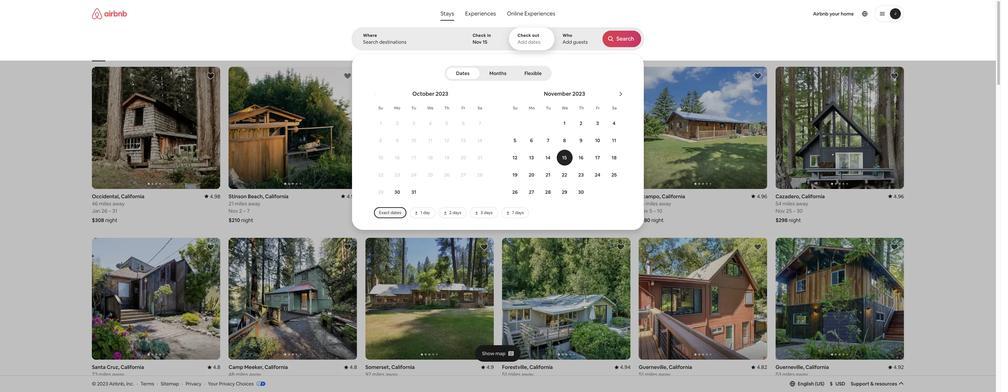 Task type: vqa. For each thing, say whether or not it's contained in the screenshot.
are
no



Task type: describe. For each thing, give the bounding box(es) containing it.
1 day
[[421, 210, 430, 216]]

2023 for october
[[436, 90, 449, 97]]

cazadero,
[[776, 193, 801, 200]]

home
[[841, 11, 854, 17]]

10 inside santa cruz, california 73 miles away nov 5 – 10
[[110, 379, 115, 385]]

1 horizontal spatial 25
[[612, 172, 617, 178]]

1 30 button from the left
[[389, 184, 406, 200]]

add to wishlist: acampo, california image
[[754, 72, 762, 80]]

add to wishlist: cazadero, california image
[[891, 72, 899, 80]]

2 24 from the left
[[595, 172, 601, 178]]

4.8 for second 4.8 out of 5 average rating image from left
[[350, 364, 357, 371]]

tab list inside stays tab panel
[[446, 66, 550, 81]]

usd
[[836, 381, 846, 387]]

9 for second the 9 button
[[580, 137, 583, 144]]

1 16 button from the left
[[389, 149, 406, 166]]

off-the-grid
[[485, 51, 509, 56]]

2 16 button from the left
[[573, 149, 590, 166]]

cobb, california 62 miles away nov 12 – 17 $160 night
[[502, 193, 542, 223]]

0 horizontal spatial 15
[[379, 155, 383, 161]]

acampo,
[[639, 193, 661, 200]]

guerneville, california 51 miles away
[[639, 364, 693, 378]]

0 vertical spatial 28 button
[[472, 167, 488, 183]]

night for $298
[[789, 217, 802, 223]]

miles inside acampo, california 55 miles away nov 5 – 10 $180 night
[[646, 200, 658, 207]]

2 10 button from the left
[[590, 132, 606, 149]]

1 4.8 out of 5 average rating image from the left
[[208, 364, 220, 371]]

17 inside camp meeker, california 48 miles away nov 12 – 17
[[249, 379, 254, 385]]

4.82
[[757, 364, 768, 371]]

night inside stinson beach, california 21 miles away nov 2 – 7 $210 night
[[241, 217, 254, 223]]

21 for 21 button to the right
[[546, 172, 551, 178]]

1 18 button from the left
[[422, 149, 439, 166]]

months button
[[482, 67, 515, 80]]

$298
[[776, 217, 788, 223]]

$210
[[229, 217, 240, 223]]

your privacy choices link
[[208, 381, 266, 387]]

cobb,
[[502, 193, 517, 200]]

beach,
[[248, 193, 264, 200]]

dates button
[[446, 67, 480, 80]]

show map button
[[475, 345, 521, 362]]

4.96 for acampo, california 55 miles away nov 5 – 10 $180 night
[[757, 193, 768, 200]]

away inside santa cruz, california 73 miles away nov 5 – 10
[[112, 371, 124, 378]]

53
[[776, 371, 782, 378]]

1 horizontal spatial 30
[[579, 189, 584, 195]]

1 horizontal spatial 12 button
[[507, 149, 524, 166]]

away inside cobb, california 62 miles away nov 12 – 17 $160 night
[[523, 200, 535, 207]]

– inside cobb, california 62 miles away nov 12 – 17 $160 night
[[519, 208, 522, 214]]

– inside garden valley, california 97 miles away nov 12 – 17 $265 night
[[382, 208, 385, 214]]

21 inside stinson beach, california 21 miles away nov 2 – 7 $210 night
[[229, 200, 234, 207]]

1 for november
[[564, 120, 566, 126]]

california inside garden valley, california 97 miles away nov 12 – 17 $265 night
[[401, 193, 425, 200]]

santa cruz, california 73 miles away nov 5 – 10
[[92, 364, 144, 385]]

off-
[[485, 51, 493, 56]]

2 button for october 2023
[[389, 115, 406, 132]]

26 inside occidental, california 46 miles away jan 26 – 31 $308 night
[[102, 208, 107, 214]]

4.94 out of 5 average rating image
[[615, 364, 631, 371]]

airbnb your home link
[[809, 7, 858, 21]]

flexible
[[525, 70, 542, 76]]

tiny
[[422, 51, 430, 56]]

51 for guerneville, california 51 miles away
[[639, 371, 644, 378]]

nov inside cazadero, california 54 miles away nov 25 – 30 $298 night
[[776, 208, 785, 214]]

1 we from the left
[[427, 105, 434, 111]]

1 tu from the left
[[412, 105, 416, 111]]

2 horizontal spatial 26
[[513, 189, 518, 195]]

4.99 out of 5 average rating image
[[341, 193, 357, 200]]

1 horizontal spatial 1
[[421, 210, 423, 216]]

vineyards
[[590, 51, 609, 56]]

1 sa from the left
[[478, 105, 483, 111]]

2 horizontal spatial 15
[[563, 155, 567, 161]]

away inside "somerset, california 97 miles away"
[[386, 371, 398, 378]]

0 horizontal spatial 5 button
[[439, 115, 455, 132]]

0 vertical spatial 13
[[461, 137, 466, 144]]

online experiences
[[507, 10, 556, 17]]

4.8 for first 4.8 out of 5 average rating image from left
[[213, 364, 220, 371]]

2 tu from the left
[[546, 105, 551, 111]]

dates
[[456, 70, 470, 76]]

1 horizontal spatial 13
[[529, 155, 534, 161]]

garden
[[366, 193, 384, 200]]

add to wishlist: camp meeker, california image
[[344, 243, 352, 251]]

7 inside stinson beach, california 21 miles away nov 2 – 7 $210 night
[[247, 208, 250, 214]]

resources
[[875, 381, 898, 387]]

22 for 1st 22 button from the left
[[378, 172, 384, 178]]

0 vertical spatial 26
[[444, 172, 450, 178]]

profile element
[[567, 0, 905, 28]]

camp meeker, california 48 miles away nov 12 – 17
[[229, 364, 288, 385]]

october 2023
[[413, 90, 449, 97]]

0 horizontal spatial 6 button
[[455, 115, 472, 132]]

1 horizontal spatial 5 button
[[507, 132, 524, 149]]

1 vertical spatial 19 button
[[507, 167, 524, 183]]

california inside cazadero, california 54 miles away nov 25 – 30 $298 night
[[802, 193, 825, 200]]

your
[[830, 11, 840, 17]]

forestville,
[[502, 364, 529, 371]]

0 vertical spatial 26 button
[[439, 167, 455, 183]]

guerneville, for 51
[[639, 364, 668, 371]]

add to wishlist: occidental, california image
[[207, 72, 215, 80]]

4.9 out of 5 average rating image
[[481, 364, 494, 371]]

2 · from the left
[[157, 381, 158, 387]]

exact
[[379, 210, 390, 216]]

7 days
[[512, 210, 524, 216]]

28 for top the 28 button
[[477, 172, 483, 178]]

out
[[533, 33, 540, 38]]

1 th from the left
[[445, 105, 450, 111]]

away inside forestville, california 51 miles away
[[522, 371, 534, 378]]

2 8 button from the left
[[557, 132, 573, 149]]

away inside camp meeker, california 48 miles away nov 12 – 17
[[249, 371, 262, 378]]

months
[[490, 70, 507, 76]]

play
[[397, 51, 405, 56]]

– inside stinson beach, california 21 miles away nov 2 – 7 $210 night
[[243, 208, 246, 214]]

guerneville, for 53
[[776, 364, 805, 371]]

3 button for october 2023
[[406, 115, 422, 132]]

inc.
[[126, 381, 134, 387]]

1 8 button from the left
[[373, 132, 389, 149]]

1 24 from the left
[[411, 172, 417, 178]]

2023 for ©
[[97, 381, 108, 387]]

homes
[[431, 51, 444, 56]]

1 button for october
[[373, 115, 389, 132]]

0 horizontal spatial 19 button
[[439, 149, 455, 166]]

guerneville, california 53 miles away nov 13 – 18
[[776, 364, 829, 385]]

1 9 button from the left
[[389, 132, 406, 149]]

16 for first 16 button from right
[[579, 155, 584, 161]]

in
[[488, 33, 491, 38]]

1 horizontal spatial 14 button
[[540, 149, 557, 166]]

0 vertical spatial 14
[[478, 137, 483, 144]]

california inside guerneville, california 53 miles away nov 13 – 18
[[806, 364, 829, 371]]

31 button
[[406, 184, 422, 200]]

4.98
[[210, 193, 220, 200]]

miles inside santa cruz, california 73 miles away nov 5 – 10
[[99, 371, 111, 378]]

nov inside stinson beach, california 21 miles away nov 2 – 7 $210 night
[[229, 208, 238, 214]]

calendar application
[[360, 83, 902, 218]]

2 18 button from the left
[[606, 149, 623, 166]]

1 29 button from the left
[[373, 184, 389, 200]]

27 for left '27' button
[[461, 172, 466, 178]]

national
[[621, 51, 637, 56]]

0 vertical spatial 20 button
[[455, 149, 472, 166]]

2 17 button from the left
[[590, 149, 606, 166]]

california inside stinson beach, california 21 miles away nov 2 – 7 $210 night
[[265, 193, 289, 200]]

5 inside acampo, california 55 miles away nov 5 – 10 $180 night
[[650, 208, 653, 214]]

4.9
[[487, 364, 494, 371]]

– inside camp meeker, california 48 miles away nov 12 – 17
[[245, 379, 248, 385]]

2 sa from the left
[[613, 105, 617, 111]]

add to wishlist: garden valley, california image
[[480, 72, 489, 80]]

1 horizontal spatial 21 button
[[540, 167, 557, 183]]

1 horizontal spatial 28 button
[[540, 184, 557, 200]]

2 button for november 2023
[[573, 115, 590, 132]]

20 for the bottommost 20 button
[[529, 172, 535, 178]]

miles inside cobb, california 62 miles away nov 12 – 17 $160 night
[[509, 200, 522, 207]]

2 24 button from the left
[[590, 167, 606, 183]]

$160
[[502, 217, 514, 223]]

62
[[502, 200, 508, 207]]

2 8 from the left
[[563, 137, 566, 144]]

night for $180
[[652, 217, 664, 223]]

away inside guerneville, california 53 miles away nov 13 – 18
[[796, 371, 809, 378]]

guests
[[573, 39, 588, 45]]

show map
[[482, 350, 506, 357]]

0 vertical spatial 21 button
[[472, 149, 488, 166]]

support & resources
[[851, 381, 898, 387]]

jan
[[92, 208, 100, 214]]

4.99
[[347, 193, 357, 200]]

support
[[851, 381, 870, 387]]

1 horizontal spatial 13 button
[[524, 149, 540, 166]]

the-
[[493, 51, 501, 56]]

4 for november 2023
[[613, 120, 616, 126]]

miles inside guerneville, california 51 miles away
[[645, 371, 658, 378]]

2 23 button from the left
[[573, 167, 590, 183]]

(us)
[[815, 381, 825, 387]]

occidental,
[[92, 193, 120, 200]]

54
[[776, 200, 782, 207]]

check out add dates
[[518, 33, 541, 45]]

october
[[413, 90, 435, 97]]

1 24 button from the left
[[406, 167, 422, 183]]

1 vertical spatial 20 button
[[524, 167, 540, 183]]

experiences inside the online experiences link
[[525, 10, 556, 17]]

english
[[798, 381, 814, 387]]

1 horizontal spatial 14
[[546, 155, 551, 161]]

1 vertical spatial 7 button
[[540, 132, 557, 149]]

flexible button
[[516, 67, 550, 80]]

2 25 button from the left
[[606, 167, 623, 183]]

15 inside check in nov 15
[[483, 39, 488, 45]]

trending
[[561, 51, 578, 56]]

lakefront
[[361, 51, 380, 56]]

parks
[[638, 51, 648, 56]]

california inside guerneville, california 51 miles away
[[669, 364, 693, 371]]

1 horizontal spatial 3
[[481, 210, 483, 216]]

0 vertical spatial 14 button
[[472, 132, 488, 149]]

day
[[423, 210, 430, 216]]

2 privacy from the left
[[219, 381, 235, 387]]

meeker,
[[245, 364, 264, 371]]

experiences button
[[460, 7, 502, 21]]

miles inside cazadero, california 54 miles away nov 25 – 30 $298 night
[[783, 200, 795, 207]]

11 for second 11 "button" from right
[[429, 137, 433, 144]]

23 for second 23 button from right
[[395, 172, 400, 178]]

grid
[[501, 51, 509, 56]]

0 vertical spatial 7 button
[[472, 115, 488, 132]]

Where field
[[363, 39, 453, 45]]

28 for the right the 28 button
[[546, 189, 551, 195]]

add to wishlist: somerset, california image
[[480, 243, 489, 251]]

away inside guerneville, california 51 miles away
[[659, 371, 671, 378]]

terms · sitemap · privacy ·
[[141, 381, 205, 387]]

23 for 2nd 23 button
[[579, 172, 584, 178]]

46
[[92, 200, 98, 207]]

31 inside occidental, california 46 miles away jan 26 – 31 $308 night
[[112, 208, 117, 214]]

online experiences link
[[502, 7, 561, 21]]

nov inside cobb, california 62 miles away nov 12 – 17 $160 night
[[502, 208, 512, 214]]

13 inside guerneville, california 53 miles away nov 13 – 18
[[787, 379, 792, 385]]

2 30 button from the left
[[573, 184, 590, 200]]

2 mo from the left
[[529, 105, 535, 111]]

november
[[544, 90, 572, 97]]

2 su from the left
[[513, 105, 518, 111]]

97 inside garden valley, california 97 miles away nov 12 – 17 $265 night
[[366, 200, 371, 207]]

1 17 button from the left
[[406, 149, 422, 166]]

days for 7 days
[[515, 210, 524, 216]]

22 for 1st 22 button from the right
[[562, 172, 568, 178]]

somerset, california 97 miles away
[[366, 364, 415, 378]]

stays button
[[435, 7, 460, 21]]

check for nov
[[473, 33, 486, 38]]

1 fr from the left
[[462, 105, 466, 111]]

sitemap
[[161, 381, 179, 387]]



Task type: locate. For each thing, give the bounding box(es) containing it.
2 horizontal spatial 2023
[[573, 90, 585, 97]]

night inside cazadero, california 54 miles away nov 25 – 30 $298 night
[[789, 217, 802, 223]]

25 inside cazadero, california 54 miles away nov 25 – 30 $298 night
[[787, 208, 792, 214]]

1 horizontal spatial 4
[[613, 120, 616, 126]]

3 · from the left
[[182, 381, 183, 387]]

31 down occidental,
[[112, 208, 117, 214]]

days for 3 days
[[484, 210, 493, 216]]

0 horizontal spatial 23 button
[[389, 167, 406, 183]]

18 for 1st 18 button from the left
[[428, 155, 433, 161]]

29 for first 29 button from right
[[562, 189, 568, 195]]

1 vertical spatial 27 button
[[524, 184, 540, 200]]

1 su from the left
[[379, 105, 383, 111]]

8 button
[[373, 132, 389, 149], [557, 132, 573, 149]]

0 horizontal spatial su
[[379, 105, 383, 111]]

12 button
[[439, 132, 455, 149], [507, 149, 524, 166]]

1 horizontal spatial 2023
[[436, 90, 449, 97]]

1 4.96 from the left
[[757, 193, 768, 200]]

add inside check out add dates
[[518, 39, 527, 45]]

0 horizontal spatial 8 button
[[373, 132, 389, 149]]

4 · from the left
[[204, 381, 205, 387]]

1 1 button from the left
[[373, 115, 389, 132]]

2 4.8 from the left
[[350, 364, 357, 371]]

california inside camp meeker, california 48 miles away nov 12 – 17
[[265, 364, 288, 371]]

privacy down 48
[[219, 381, 235, 387]]

97 down "somerset,"
[[366, 371, 371, 378]]

31
[[412, 189, 416, 195], [112, 208, 117, 214]]

4.98 out of 5 average rating image
[[205, 193, 220, 200]]

· left privacy link
[[182, 381, 183, 387]]

26 button
[[439, 167, 455, 183], [507, 184, 524, 200]]

2 guerneville, from the left
[[776, 364, 805, 371]]

2 97 from the top
[[366, 371, 371, 378]]

nov inside acampo, california 55 miles away nov 5 – 10 $180 night
[[639, 208, 649, 214]]

1 8 from the left
[[380, 137, 382, 144]]

– inside cazadero, california 54 miles away nov 25 – 30 $298 night
[[793, 208, 796, 214]]

1 horizontal spatial 18 button
[[606, 149, 623, 166]]

california inside cobb, california 62 miles away nov 12 – 17 $160 night
[[518, 193, 542, 200]]

9 for second the 9 button from right
[[396, 137, 399, 144]]

1 horizontal spatial 23 button
[[573, 167, 590, 183]]

1 button for november
[[557, 115, 573, 132]]

12 inside cobb, california 62 miles away nov 12 – 17 $160 night
[[513, 208, 518, 214]]

stays tab panel
[[352, 28, 902, 230]]

4.8 out of 5 average rating image left "somerset,"
[[344, 364, 357, 371]]

nov inside guerneville, california 53 miles away nov 13 – 18
[[776, 379, 785, 385]]

check in nov 15
[[473, 33, 491, 45]]

0 horizontal spatial 25 button
[[422, 167, 439, 183]]

1 2 button from the left
[[389, 115, 406, 132]]

california inside santa cruz, california 73 miles away nov 5 – 10
[[121, 364, 144, 371]]

$265
[[366, 217, 378, 223]]

california inside acampo, california 55 miles away nov 5 – 10 $180 night
[[662, 193, 686, 200]]

1 22 from the left
[[378, 172, 384, 178]]

1 horizontal spatial 23
[[579, 172, 584, 178]]

guerneville, inside guerneville, california 53 miles away nov 13 – 18
[[776, 364, 805, 371]]

guerneville,
[[639, 364, 668, 371], [776, 364, 805, 371]]

experiences up in
[[465, 10, 496, 17]]

1 experiences from the left
[[465, 10, 496, 17]]

0 horizontal spatial 27 button
[[455, 167, 472, 183]]

guerneville, right '4.94'
[[639, 364, 668, 371]]

night inside acampo, california 55 miles away nov 5 – 10 $180 night
[[652, 217, 664, 223]]

experiences
[[465, 10, 496, 17], [525, 10, 556, 17]]

0 vertical spatial 19 button
[[439, 149, 455, 166]]

2 fr from the left
[[596, 105, 600, 111]]

2 days
[[450, 210, 462, 216]]

0 horizontal spatial check
[[473, 33, 486, 38]]

17 button
[[406, 149, 422, 166], [590, 149, 606, 166]]

0 horizontal spatial 7 button
[[472, 115, 488, 132]]

2 4.96 out of 5 average rating image from the left
[[889, 193, 905, 200]]

group
[[92, 34, 787, 61], [92, 67, 220, 189], [229, 67, 486, 189], [366, 67, 494, 189], [502, 67, 631, 189], [639, 67, 768, 189], [776, 67, 905, 189], [92, 238, 220, 360], [229, 238, 357, 360], [366, 238, 494, 360], [502, 238, 631, 360], [639, 238, 896, 360], [776, 238, 905, 360]]

1 horizontal spatial 8 button
[[557, 132, 573, 149]]

1 29 from the left
[[378, 189, 384, 195]]

1 horizontal spatial guerneville,
[[776, 364, 805, 371]]

4.92 out of 5 average rating image
[[889, 364, 905, 371]]

night inside occidental, california 46 miles away jan 26 – 31 $308 night
[[105, 217, 118, 223]]

who
[[563, 33, 573, 38]]

0 horizontal spatial 12 button
[[439, 132, 455, 149]]

0 horizontal spatial fr
[[462, 105, 466, 111]]

none search field containing stays
[[352, 0, 902, 230]]

check inside check out add dates
[[518, 33, 531, 38]]

show
[[482, 350, 495, 357]]

santa
[[92, 364, 106, 371]]

0 horizontal spatial tu
[[412, 105, 416, 111]]

night right $298
[[789, 217, 802, 223]]

1 15 button from the left
[[373, 149, 389, 166]]

1 horizontal spatial 4.96
[[894, 193, 905, 200]]

0 horizontal spatial add
[[518, 39, 527, 45]]

add to wishlist: forestville, california image
[[617, 243, 625, 251]]

– inside acampo, california 55 miles away nov 5 – 10 $180 night
[[654, 208, 656, 214]]

1 horizontal spatial 26
[[444, 172, 450, 178]]

november 2023
[[544, 90, 585, 97]]

4 button for october 2023
[[422, 115, 439, 132]]

0 horizontal spatial 29
[[378, 189, 384, 195]]

0 horizontal spatial 25
[[428, 172, 433, 178]]

california inside forestville, california 51 miles away
[[530, 364, 553, 371]]

1 4 from the left
[[429, 120, 432, 126]]

group containing off-the-grid
[[92, 34, 787, 61]]

night for $308
[[105, 217, 118, 223]]

1 horizontal spatial 29
[[562, 189, 568, 195]]

2 th from the left
[[579, 105, 584, 111]]

tiny homes
[[422, 51, 444, 56]]

check
[[473, 33, 486, 38], [518, 33, 531, 38]]

your
[[208, 381, 218, 387]]

1 horizontal spatial 6 button
[[524, 132, 540, 149]]

28
[[477, 172, 483, 178], [546, 189, 551, 195]]

· right terms link
[[157, 381, 158, 387]]

nov inside camp meeker, california 48 miles away nov 12 – 17
[[229, 379, 238, 385]]

0 horizontal spatial dates
[[391, 210, 402, 216]]

1 horizontal spatial 27 button
[[524, 184, 540, 200]]

0 horizontal spatial 22 button
[[373, 167, 389, 183]]

4.96 out of 5 average rating image for cazadero, california 54 miles away nov 25 – 30 $298 night
[[889, 193, 905, 200]]

skiing
[[459, 51, 470, 56]]

0 horizontal spatial 3
[[413, 120, 415, 126]]

1 vertical spatial 13
[[529, 155, 534, 161]]

1 horizontal spatial 24
[[595, 172, 601, 178]]

0 horizontal spatial 4.8
[[213, 364, 220, 371]]

2 add from the left
[[563, 39, 572, 45]]

2 horizontal spatial 25
[[787, 208, 792, 214]]

4.8 out of 5 average rating image up your
[[208, 364, 220, 371]]

6 night from the left
[[789, 217, 802, 223]]

3 button for november 2023
[[590, 115, 606, 132]]

away inside occidental, california 46 miles away jan 26 – 31 $308 night
[[112, 200, 125, 207]]

4.96 out of 5 average rating image
[[752, 193, 768, 200], [889, 193, 905, 200]]

31 right valley,
[[412, 189, 416, 195]]

1 add from the left
[[518, 39, 527, 45]]

1 horizontal spatial 9
[[580, 137, 583, 144]]

30 inside cazadero, california 54 miles away nov 25 – 30 $298 night
[[797, 208, 803, 214]]

1 horizontal spatial privacy
[[219, 381, 235, 387]]

21 button
[[472, 149, 488, 166], [540, 167, 557, 183]]

4.8 out of 5 average rating image
[[208, 364, 220, 371], [344, 364, 357, 371]]

2 11 button from the left
[[606, 132, 623, 149]]

1 horizontal spatial 21
[[478, 155, 483, 161]]

4.96 for cazadero, california 54 miles away nov 25 – 30 $298 night
[[894, 193, 905, 200]]

0 horizontal spatial 10 button
[[406, 132, 422, 149]]

16 for 2nd 16 button from the right
[[395, 155, 400, 161]]

2 inside stinson beach, california 21 miles away nov 2 – 7 $210 night
[[239, 208, 242, 214]]

night inside cobb, california 62 miles away nov 12 – 17 $160 night
[[515, 217, 527, 223]]

29 for 1st 29 button from the left
[[378, 189, 384, 195]]

1 97 from the top
[[366, 200, 371, 207]]

stays
[[441, 10, 454, 17]]

miles inside guerneville, california 53 miles away nov 13 – 18
[[783, 371, 795, 378]]

tab list
[[446, 66, 550, 81]]

days for 2 days
[[453, 210, 462, 216]]

12 inside garden valley, california 97 miles away nov 12 – 17 $265 night
[[376, 208, 381, 214]]

51 for forestville, california 51 miles away
[[502, 371, 507, 378]]

– inside occidental, california 46 miles away jan 26 – 31 $308 night
[[109, 208, 111, 214]]

17 inside garden valley, california 97 miles away nov 12 – 17 $265 night
[[386, 208, 391, 214]]

– inside guerneville, california 53 miles away nov 13 – 18
[[793, 379, 795, 385]]

2 3 button from the left
[[590, 115, 606, 132]]

1 4.96 out of 5 average rating image from the left
[[752, 193, 768, 200]]

1 night from the left
[[105, 217, 118, 223]]

51 inside guerneville, california 51 miles away
[[639, 371, 644, 378]]

1 horizontal spatial su
[[513, 105, 518, 111]]

1 horizontal spatial 19
[[513, 172, 518, 178]]

1 horizontal spatial mo
[[529, 105, 535, 111]]

0 horizontal spatial 15 button
[[373, 149, 389, 166]]

5 inside santa cruz, california 73 miles away nov 5 – 10
[[102, 379, 105, 385]]

0 vertical spatial 28
[[477, 172, 483, 178]]

3 days
[[481, 210, 493, 216]]

1 vertical spatial 6 button
[[524, 132, 540, 149]]

18 for second 18 button
[[612, 155, 617, 161]]

15
[[483, 39, 488, 45], [379, 155, 383, 161], [563, 155, 567, 161]]

11
[[429, 137, 433, 144], [612, 137, 617, 144]]

1 mo from the left
[[395, 105, 401, 111]]

dates inside check out add dates
[[528, 39, 541, 45]]

1 horizontal spatial 30 button
[[573, 184, 590, 200]]

1 vertical spatial 14 button
[[540, 149, 557, 166]]

2 16 from the left
[[579, 155, 584, 161]]

night right $308
[[105, 217, 118, 223]]

0 horizontal spatial 26
[[102, 208, 107, 214]]

map
[[496, 350, 506, 357]]

1 25 button from the left
[[422, 167, 439, 183]]

– inside santa cruz, california 73 miles away nov 5 – 10
[[106, 379, 109, 385]]

4 night from the left
[[652, 217, 664, 223]]

4.82 out of 5 average rating image
[[752, 364, 768, 371]]

1 vertical spatial dates
[[391, 210, 402, 216]]

21 for the topmost 21 button
[[478, 155, 483, 161]]

97 inside "somerset, california 97 miles away"
[[366, 371, 371, 378]]

1 horizontal spatial 4.96 out of 5 average rating image
[[889, 193, 905, 200]]

2 22 button from the left
[[557, 167, 573, 183]]

national parks
[[621, 51, 648, 56]]

0 horizontal spatial 13 button
[[455, 132, 472, 149]]

17 inside cobb, california 62 miles away nov 12 – 17 $160 night
[[523, 208, 528, 214]]

0 horizontal spatial 8
[[380, 137, 382, 144]]

0 horizontal spatial 3 button
[[406, 115, 422, 132]]

20 for 20 button to the top
[[461, 155, 467, 161]]

add to wishlist: guerneville, california image
[[754, 243, 762, 251]]

what can we help you find? tab list
[[435, 7, 502, 21]]

None search field
[[352, 0, 902, 230]]

2 51 from the left
[[639, 371, 644, 378]]

2 29 from the left
[[562, 189, 568, 195]]

0 horizontal spatial 30 button
[[389, 184, 406, 200]]

1 horizontal spatial 19 button
[[507, 167, 524, 183]]

we down november 2023
[[562, 105, 568, 111]]

18 inside guerneville, california 53 miles away nov 13 – 18
[[796, 379, 802, 385]]

28 button
[[472, 167, 488, 183], [540, 184, 557, 200]]

miles inside forestville, california 51 miles away
[[509, 371, 521, 378]]

tab list containing dates
[[446, 66, 550, 81]]

51
[[502, 371, 507, 378], [639, 371, 644, 378]]

california inside occidental, california 46 miles away jan 26 – 31 $308 night
[[121, 193, 144, 200]]

© 2023 airbnb, inc. ·
[[92, 381, 138, 387]]

add to wishlist: guerneville, california image
[[891, 243, 899, 251]]

1 guerneville, from the left
[[639, 364, 668, 371]]

10 button
[[406, 132, 422, 149], [590, 132, 606, 149]]

miles inside "somerset, california 97 miles away"
[[372, 371, 385, 378]]

0 vertical spatial 20
[[461, 155, 467, 161]]

10
[[412, 137, 417, 144], [595, 137, 600, 144], [657, 208, 663, 214], [110, 379, 115, 385]]

97 down garden
[[366, 200, 371, 207]]

2 9 button from the left
[[573, 132, 590, 149]]

add up "amazing"
[[518, 39, 527, 45]]

california inside "somerset, california 97 miles away"
[[392, 364, 415, 371]]

0 horizontal spatial 11
[[429, 137, 433, 144]]

1 days from the left
[[453, 210, 462, 216]]

night down 7 days
[[515, 217, 527, 223]]

1 horizontal spatial 16 button
[[573, 149, 590, 166]]

sitemap link
[[161, 381, 179, 387]]

1 horizontal spatial 4.8 out of 5 average rating image
[[344, 364, 357, 371]]

2 we from the left
[[562, 105, 568, 111]]

night right $210
[[241, 217, 254, 223]]

mo
[[395, 105, 401, 111], [529, 105, 535, 111]]

2023 right © in the left of the page
[[97, 381, 108, 387]]

0 horizontal spatial 30
[[395, 189, 400, 195]]

days left 3 days
[[453, 210, 462, 216]]

stinson
[[229, 193, 247, 200]]

4 for october 2023
[[429, 120, 432, 126]]

su
[[379, 105, 383, 111], [513, 105, 518, 111]]

4.94
[[621, 364, 631, 371]]

experiences inside experiences button
[[465, 10, 496, 17]]

22
[[378, 172, 384, 178], [562, 172, 568, 178]]

1 horizontal spatial 1 button
[[557, 115, 573, 132]]

1 16 from the left
[[395, 155, 400, 161]]

where
[[363, 33, 377, 38]]

miles inside stinson beach, california 21 miles away nov 2 – 7 $210 night
[[235, 200, 247, 207]]

check for add
[[518, 33, 531, 38]]

2 4.96 from the left
[[894, 193, 905, 200]]

add to wishlist: santa cruz, california image
[[207, 243, 215, 251]]

14 button
[[472, 132, 488, 149], [540, 149, 557, 166]]

privacy link
[[186, 381, 202, 387]]

experiences up out
[[525, 10, 556, 17]]

3
[[413, 120, 415, 126], [597, 120, 599, 126], [481, 210, 483, 216]]

night inside garden valley, california 97 miles away nov 12 – 17 $265 night
[[379, 217, 391, 223]]

31 inside button
[[412, 189, 416, 195]]

1 horizontal spatial 3 button
[[590, 115, 606, 132]]

sa
[[478, 105, 483, 111], [613, 105, 617, 111]]

0 horizontal spatial 28
[[477, 172, 483, 178]]

23 button
[[389, 167, 406, 183], [573, 167, 590, 183]]

days down the cobb,
[[515, 210, 524, 216]]

2 9 from the left
[[580, 137, 583, 144]]

19 for bottom 19 button
[[513, 172, 518, 178]]

guerneville, inside guerneville, california 51 miles away
[[639, 364, 668, 371]]

73
[[92, 371, 98, 378]]

night down exact
[[379, 217, 391, 223]]

1 11 from the left
[[429, 137, 433, 144]]

th
[[445, 105, 450, 111], [579, 105, 584, 111]]

5 night from the left
[[379, 217, 391, 223]]

stinson beach, california 21 miles away nov 2 – 7 $210 night
[[229, 193, 289, 223]]

1 for october
[[380, 120, 382, 126]]

1 9 from the left
[[396, 137, 399, 144]]

$
[[830, 381, 833, 387]]

4.96
[[757, 193, 768, 200], [894, 193, 905, 200]]

miles inside occidental, california 46 miles away jan 26 – 31 $308 night
[[99, 200, 111, 207]]

29
[[378, 189, 384, 195], [562, 189, 568, 195]]

english (us) button
[[790, 381, 825, 387]]

2023 right the november
[[573, 90, 585, 97]]

nov inside santa cruz, california 73 miles away nov 5 – 10
[[92, 379, 101, 385]]

1 horizontal spatial 4.8
[[350, 364, 357, 371]]

add to wishlist: stinson beach, california image
[[344, 72, 352, 80]]

th down the october 2023
[[445, 105, 450, 111]]

3 for october 2023
[[413, 120, 415, 126]]

0 vertical spatial 31
[[412, 189, 416, 195]]

valley,
[[385, 193, 400, 200]]

1 check from the left
[[473, 33, 486, 38]]

amazing
[[520, 51, 537, 56]]

12 inside camp meeker, california 48 miles away nov 12 – 17
[[239, 379, 244, 385]]

0 vertical spatial 6
[[462, 120, 465, 126]]

1 horizontal spatial 6
[[530, 137, 533, 144]]

· left your
[[204, 381, 205, 387]]

0 vertical spatial 19
[[445, 155, 450, 161]]

18
[[428, 155, 433, 161], [612, 155, 617, 161], [796, 379, 802, 385]]

1 horizontal spatial check
[[518, 33, 531, 38]]

2 4 button from the left
[[606, 115, 623, 132]]

2 experiences from the left
[[525, 10, 556, 17]]

· right inc.
[[137, 381, 138, 387]]

away inside cazadero, california 54 miles away nov 25 – 30 $298 night
[[797, 200, 809, 207]]

cruz,
[[107, 364, 120, 371]]

3 days from the left
[[515, 210, 524, 216]]

48
[[229, 371, 235, 378]]

21
[[478, 155, 483, 161], [546, 172, 551, 178], [229, 200, 234, 207]]

27
[[461, 172, 466, 178], [529, 189, 535, 195]]

2 4.8 out of 5 average rating image from the left
[[344, 364, 357, 371]]

miles inside camp meeker, california 48 miles away nov 12 – 17
[[236, 371, 248, 378]]

19 for the left 19 button
[[445, 155, 450, 161]]

$308
[[92, 217, 104, 223]]

0 horizontal spatial 2 button
[[389, 115, 406, 132]]

1 vertical spatial 31
[[112, 208, 117, 214]]

miles inside garden valley, california 97 miles away nov 12 – 17 $265 night
[[372, 200, 385, 207]]

1 horizontal spatial 7 button
[[540, 132, 557, 149]]

nov inside check in nov 15
[[473, 39, 482, 45]]

dates right exact
[[391, 210, 402, 216]]

20 button
[[455, 149, 472, 166], [524, 167, 540, 183]]

1 22 button from the left
[[373, 167, 389, 183]]

1 vertical spatial 14
[[546, 155, 551, 161]]

3 for november 2023
[[597, 120, 599, 126]]

pools
[[538, 51, 549, 56]]

away inside acampo, california 55 miles away nov 5 – 10 $180 night
[[659, 200, 672, 207]]

garden valley, california 97 miles away nov 12 – 17 $265 night
[[366, 193, 425, 223]]

1 vertical spatial 20
[[529, 172, 535, 178]]

1 11 button from the left
[[422, 132, 439, 149]]

0 horizontal spatial 27
[[461, 172, 466, 178]]

1 10 button from the left
[[406, 132, 422, 149]]

3 night from the left
[[515, 217, 527, 223]]

nov inside garden valley, california 97 miles away nov 12 – 17 $265 night
[[366, 208, 375, 214]]

dates down out
[[528, 39, 541, 45]]

away inside garden valley, california 97 miles away nov 12 – 17 $265 night
[[386, 200, 398, 207]]

check left out
[[518, 33, 531, 38]]

2 22 from the left
[[562, 172, 568, 178]]

2 2 button from the left
[[573, 115, 590, 132]]

11 for second 11 "button" from the left
[[612, 137, 617, 144]]

dates
[[528, 39, 541, 45], [391, 210, 402, 216]]

2023 for november
[[573, 90, 585, 97]]

1 4 button from the left
[[422, 115, 439, 132]]

terms
[[141, 381, 154, 387]]

add inside who add guests
[[563, 39, 572, 45]]

add down who
[[563, 39, 572, 45]]

2 29 button from the left
[[557, 184, 573, 200]]

0 horizontal spatial 4.96
[[757, 193, 768, 200]]

your privacy choices
[[208, 381, 254, 387]]

2023 right october
[[436, 90, 449, 97]]

1 51 from the left
[[502, 371, 507, 378]]

0 horizontal spatial 6
[[462, 120, 465, 126]]

1 vertical spatial 28 button
[[540, 184, 557, 200]]

51 inside forestville, california 51 miles away
[[502, 371, 507, 378]]

4.8 left "somerset,"
[[350, 364, 357, 371]]

0 horizontal spatial 16
[[395, 155, 400, 161]]

2 night from the left
[[241, 217, 254, 223]]

privacy left your
[[186, 381, 202, 387]]

1 3 button from the left
[[406, 115, 422, 132]]

0 vertical spatial 21
[[478, 155, 483, 161]]

0 vertical spatial 27
[[461, 172, 466, 178]]

6 for leftmost 6 button
[[462, 120, 465, 126]]

occidental, california 46 miles away jan 26 – 31 $308 night
[[92, 193, 144, 223]]

1 vertical spatial 26
[[513, 189, 518, 195]]

night right $180
[[652, 217, 664, 223]]

1 vertical spatial 26 button
[[507, 184, 524, 200]]

55
[[639, 200, 645, 207]]

2 check from the left
[[518, 33, 531, 38]]

2 days from the left
[[484, 210, 493, 216]]

16 button
[[389, 149, 406, 166], [573, 149, 590, 166]]

4.96 out of 5 average rating image for acampo, california 55 miles away nov 5 – 10 $180 night
[[752, 193, 768, 200]]

1 4.8 from the left
[[213, 364, 220, 371]]

2 23 from the left
[[579, 172, 584, 178]]

1 · from the left
[[137, 381, 138, 387]]

0 horizontal spatial we
[[427, 105, 434, 111]]

guerneville, up the 53 on the bottom of page
[[776, 364, 805, 371]]

1 horizontal spatial 28
[[546, 189, 551, 195]]

11 button
[[422, 132, 439, 149], [606, 132, 623, 149]]

1 23 from the left
[[395, 172, 400, 178]]

2 11 from the left
[[612, 137, 617, 144]]

th down november 2023
[[579, 105, 584, 111]]

$180
[[639, 217, 651, 223]]

0 vertical spatial 97
[[366, 200, 371, 207]]

2 15 button from the left
[[557, 149, 573, 166]]

1 horizontal spatial days
[[484, 210, 493, 216]]

check inside check in nov 15
[[473, 33, 486, 38]]

10 inside acampo, california 55 miles away nov 5 – 10 $180 night
[[657, 208, 663, 214]]

0 horizontal spatial 22
[[378, 172, 384, 178]]

4 button for november 2023
[[606, 115, 623, 132]]

away inside stinson beach, california 21 miles away nov 2 – 7 $210 night
[[248, 200, 261, 207]]

days left 7 days
[[484, 210, 493, 216]]

tu down october
[[412, 105, 416, 111]]

1 23 button from the left
[[389, 167, 406, 183]]

13
[[461, 137, 466, 144], [529, 155, 534, 161], [787, 379, 792, 385]]

1 horizontal spatial 26 button
[[507, 184, 524, 200]]

night for $160
[[515, 217, 527, 223]]

camp
[[229, 364, 243, 371]]

1 horizontal spatial 17 button
[[590, 149, 606, 166]]

4.8 up your
[[213, 364, 220, 371]]

1 vertical spatial 21 button
[[540, 167, 557, 183]]

1 privacy from the left
[[186, 381, 202, 387]]

tu down the november
[[546, 105, 551, 111]]

6 for the bottom 6 button
[[530, 137, 533, 144]]

add
[[518, 39, 527, 45], [563, 39, 572, 45]]

airbnb
[[814, 11, 829, 17]]

we down the october 2023
[[427, 105, 434, 111]]

27 for bottom '27' button
[[529, 189, 535, 195]]

2 button
[[389, 115, 406, 132], [573, 115, 590, 132]]

check left in
[[473, 33, 486, 38]]



